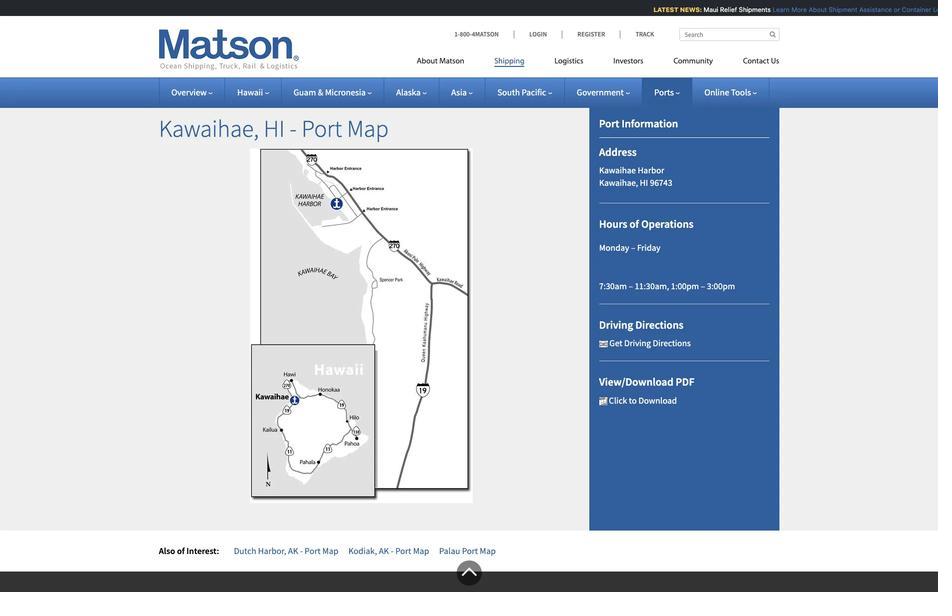 Task type: locate. For each thing, give the bounding box(es) containing it.
2 ak from the left
[[379, 546, 389, 557]]

tools
[[731, 87, 751, 98]]

click to download
[[607, 395, 677, 407]]

0 vertical spatial of
[[630, 217, 639, 231]]

click to download link
[[599, 395, 677, 407]]

government
[[577, 87, 624, 98]]

kodiak, ak - port map link
[[348, 546, 429, 557]]

map left the kodiak,
[[322, 546, 338, 557]]

top menu navigation
[[417, 53, 779, 73]]

map left palau
[[413, 546, 429, 557]]

about right more
[[805, 6, 823, 14]]

7:30am – 11:30am, 1:00pm – 3:00pm
[[599, 281, 735, 292]]

1 vertical spatial kawaihae,
[[599, 177, 638, 189]]

register link
[[562, 30, 620, 39]]

kawaihae, down kawaihae
[[599, 177, 638, 189]]

login link
[[514, 30, 562, 39]]

11:30am,
[[635, 281, 669, 292]]

monday
[[599, 242, 629, 253]]

1 horizontal spatial hi
[[640, 177, 648, 189]]

container
[[898, 6, 927, 14]]

0 horizontal spatial of
[[177, 546, 185, 557]]

pdf
[[676, 375, 695, 389]]

kawaihae, hi - port map
[[159, 114, 389, 144]]

directions down driving directions
[[653, 338, 691, 349]]

driving directions
[[599, 318, 684, 332]]

hi down hawaii link
[[264, 114, 285, 144]]

investors link
[[598, 53, 659, 73]]

of right also at the bottom
[[177, 546, 185, 557]]

get driving directions link
[[599, 338, 691, 349]]

0 horizontal spatial hi
[[264, 114, 285, 144]]

ak
[[288, 546, 298, 557], [379, 546, 389, 557]]

-
[[290, 114, 297, 144], [300, 546, 303, 557], [391, 546, 394, 557]]

harbor,
[[258, 546, 286, 557]]

0 vertical spatial directions
[[635, 318, 684, 332]]

1 vertical spatial about
[[417, 58, 438, 66]]

1 horizontal spatial of
[[630, 217, 639, 231]]

about left matson
[[417, 58, 438, 66]]

ports link
[[654, 87, 680, 98]]

of right "hours"
[[630, 217, 639, 231]]

- for kodiak,
[[391, 546, 394, 557]]

map
[[347, 114, 389, 144], [322, 546, 338, 557], [413, 546, 429, 557], [480, 546, 496, 557]]

2 horizontal spatial -
[[391, 546, 394, 557]]

0 vertical spatial hi
[[264, 114, 285, 144]]

learn
[[769, 6, 786, 14]]

pacific
[[522, 87, 546, 98]]

port right palau
[[462, 546, 478, 557]]

asia
[[451, 87, 467, 98]]

also of interest:
[[159, 546, 219, 557]]

kawaihae,
[[159, 114, 259, 144], [599, 177, 638, 189]]

1 vertical spatial of
[[177, 546, 185, 557]]

- right the harbor,
[[300, 546, 303, 557]]

- down guam on the top of the page
[[290, 114, 297, 144]]

directions
[[635, 318, 684, 332], [653, 338, 691, 349]]

0 horizontal spatial -
[[290, 114, 297, 144]]

1 horizontal spatial kawaihae,
[[599, 177, 638, 189]]

port information
[[599, 117, 678, 131]]

port down & at the top left of the page
[[302, 114, 342, 144]]

– right 7:30am
[[629, 281, 633, 292]]

hawaii
[[237, 87, 263, 98]]

section containing port information
[[577, 92, 792, 531]]

1-800-4matson link
[[454, 30, 514, 39]]

south
[[497, 87, 520, 98]]

get driving directions
[[608, 338, 691, 349]]

footer
[[0, 562, 938, 593]]

contact us
[[743, 58, 779, 66]]

directions up the get driving directions
[[635, 318, 684, 332]]

loa
[[929, 6, 938, 14]]

0 horizontal spatial about
[[417, 58, 438, 66]]

hi inside kawaihae harbor kawaihae, hi 96743
[[640, 177, 648, 189]]

kawaihae, inside kawaihae harbor kawaihae, hi 96743
[[599, 177, 638, 189]]

1 vertical spatial hi
[[640, 177, 648, 189]]

1 horizontal spatial ak
[[379, 546, 389, 557]]

port
[[302, 114, 342, 144], [599, 117, 619, 131], [305, 546, 321, 557], [395, 546, 411, 557], [462, 546, 478, 557]]

online
[[704, 87, 729, 98]]

driving down driving directions
[[624, 338, 651, 349]]

palau
[[439, 546, 460, 557]]

harbor
[[638, 165, 664, 176]]

800-
[[460, 30, 472, 39]]

of
[[630, 217, 639, 231], [177, 546, 185, 557]]

of for operations
[[630, 217, 639, 231]]

dutch harbor, ak - port map link
[[234, 546, 338, 557]]

ak right the kodiak,
[[379, 546, 389, 557]]

palau port map
[[439, 546, 496, 557]]

click
[[609, 395, 627, 407]]

relief
[[716, 6, 733, 14]]

overview link
[[171, 87, 213, 98]]

about matson link
[[417, 53, 479, 73]]

– for 11:30am,
[[629, 281, 633, 292]]

1:00pm
[[671, 281, 699, 292]]

hi
[[264, 114, 285, 144], [640, 177, 648, 189]]

south pacific link
[[497, 87, 552, 98]]

of inside section
[[630, 217, 639, 231]]

backtop image
[[457, 562, 482, 587]]

logistics link
[[540, 53, 598, 73]]

0 vertical spatial about
[[805, 6, 823, 14]]

section
[[577, 92, 792, 531]]

guam & micronesia link
[[294, 87, 372, 98]]

download
[[639, 395, 677, 407]]

ak right the harbor,
[[288, 546, 298, 557]]

about matson
[[417, 58, 464, 66]]

1 horizontal spatial -
[[300, 546, 303, 557]]

- right the kodiak,
[[391, 546, 394, 557]]

register
[[578, 30, 605, 39]]

shipping
[[494, 58, 525, 66]]

kawaihae, down overview link
[[159, 114, 259, 144]]

logistics
[[555, 58, 583, 66]]

shipment
[[825, 6, 853, 14]]

0 horizontal spatial kawaihae,
[[159, 114, 259, 144]]

about
[[805, 6, 823, 14], [417, 58, 438, 66]]

0 horizontal spatial ak
[[288, 546, 298, 557]]

monday – friday
[[599, 242, 661, 253]]

hi down harbor
[[640, 177, 648, 189]]

micronesia
[[325, 87, 366, 98]]

get
[[609, 338, 622, 349]]

0 vertical spatial kawaihae,
[[159, 114, 259, 144]]

overview
[[171, 87, 207, 98]]

– left friday
[[631, 242, 635, 253]]

–
[[631, 242, 635, 253], [629, 281, 633, 292], [701, 281, 705, 292]]

assistance
[[855, 6, 888, 14]]

or
[[890, 6, 896, 14]]

contact us link
[[728, 53, 779, 73]]

None search field
[[679, 28, 779, 41]]

operations
[[641, 217, 694, 231]]

driving up get
[[599, 318, 633, 332]]

ports
[[654, 87, 674, 98]]



Task type: vqa. For each thing, say whether or not it's contained in the screenshot.
Palau Port Map Link
yes



Task type: describe. For each thing, give the bounding box(es) containing it.
7:30am
[[599, 281, 627, 292]]

contact
[[743, 58, 769, 66]]

port right the kodiak,
[[395, 546, 411, 557]]

kodiak, ak - port map
[[348, 546, 429, 557]]

1 ak from the left
[[288, 546, 298, 557]]

1 vertical spatial driving
[[624, 338, 651, 349]]

maui
[[700, 6, 714, 14]]

investors
[[613, 58, 644, 66]]

- for kawaihae,
[[290, 114, 297, 144]]

alaska link
[[396, 87, 427, 98]]

information
[[622, 117, 678, 131]]

map down the micronesia
[[347, 114, 389, 144]]

map up the backtop image
[[480, 546, 496, 557]]

palau port map link
[[439, 546, 496, 557]]

1-
[[454, 30, 460, 39]]

hawaii link
[[237, 87, 269, 98]]

port up address
[[599, 117, 619, 131]]

– right "1:00pm"
[[701, 281, 705, 292]]

asia link
[[451, 87, 473, 98]]

1-800-4matson
[[454, 30, 499, 39]]

shipments
[[735, 6, 767, 14]]

4matson
[[472, 30, 499, 39]]

matson
[[439, 58, 464, 66]]

south pacific
[[497, 87, 546, 98]]

us
[[771, 58, 779, 66]]

guam & micronesia
[[294, 87, 366, 98]]

learn more about shipment assistance or container loa link
[[769, 6, 938, 14]]

0 vertical spatial driving
[[599, 318, 633, 332]]

blue matson logo with ocean, shipping, truck, rail and logistics written beneath it. image
[[159, 30, 299, 71]]

shipping link
[[479, 53, 540, 73]]

friday
[[637, 242, 661, 253]]

also
[[159, 546, 175, 557]]

3:00pm
[[707, 281, 735, 292]]

1 horizontal spatial about
[[805, 6, 823, 14]]

latest
[[649, 6, 674, 14]]

alaska
[[396, 87, 421, 98]]

view/download pdf
[[599, 375, 695, 389]]

kawaihae image
[[599, 398, 607, 406]]

dutch harbor, ak - port map
[[234, 546, 338, 557]]

view/download
[[599, 375, 674, 389]]

about inside the "about matson" link
[[417, 58, 438, 66]]

online tools
[[704, 87, 751, 98]]

96743
[[650, 177, 672, 189]]

online tools link
[[704, 87, 757, 98]]

kawaihae harbor kawaihae, hi 96743
[[599, 165, 672, 189]]

&
[[318, 87, 323, 98]]

news:
[[676, 6, 698, 14]]

government link
[[577, 87, 630, 98]]

to
[[629, 395, 637, 407]]

hours of operations
[[599, 217, 694, 231]]

latest news: maui relief shipments learn more about shipment assistance or container loa
[[649, 6, 938, 14]]

of for interest:
[[177, 546, 185, 557]]

address
[[599, 145, 637, 159]]

search image
[[770, 31, 776, 38]]

login
[[529, 30, 547, 39]]

kodiak,
[[348, 546, 377, 557]]

guam
[[294, 87, 316, 98]]

interest:
[[187, 546, 219, 557]]

direcions image
[[599, 341, 608, 348]]

track link
[[620, 30, 654, 39]]

1 vertical spatial directions
[[653, 338, 691, 349]]

community
[[674, 58, 713, 66]]

Search search field
[[679, 28, 779, 41]]

dutch
[[234, 546, 256, 557]]

port right the harbor,
[[305, 546, 321, 557]]

– for friday
[[631, 242, 635, 253]]

more
[[787, 6, 803, 14]]

kawaihae
[[599, 165, 636, 176]]

hours
[[599, 217, 627, 231]]



